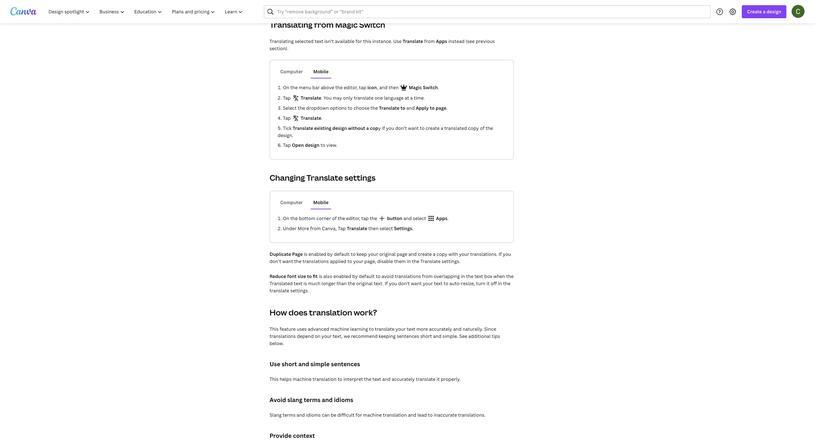Task type: describe. For each thing, give the bounding box(es) containing it.
slang
[[288, 396, 303, 404]]

translate inside this feature uses advanced machine learning to translate your text more accurately and naturally. since translations depend on your text, we recommend keeping sentences short and simple. see additional tips below.
[[375, 326, 395, 332]]

,
[[377, 84, 378, 91]]

christina overa image
[[792, 5, 805, 18]]

2 vertical spatial machine
[[363, 412, 382, 418]]

from inside 'is also enabled by default to avoid translations from overlapping in the text box when the translated text is much longer than the original text. if you don't want your text to auto-resize, turn it off in the translate settings.'
[[422, 273, 433, 279]]

1 horizontal spatial in
[[461, 273, 465, 279]]

don't inside is enabled by default to keep your original page and create a copy with your translations. if you don't want the translations applied to your page, disable them in the translate settings.
[[270, 258, 281, 264]]

it inside 'is also enabled by default to avoid translations from overlapping in the text box when the translated text is much longer than the original text. if you don't want your text to auto-resize, turn it off in the translate settings.'
[[487, 280, 490, 287]]

translate . you may only translate one language at a time.
[[301, 95, 425, 101]]

tap up tick
[[283, 115, 292, 121]]

mobile for you
[[314, 68, 329, 75]]

tips
[[492, 333, 500, 339]]

avoid
[[270, 396, 286, 404]]

translate inside is enabled by default to keep your original page and create a copy with your translations. if you don't want the translations applied to your page, disable them in the translate settings.
[[421, 258, 441, 264]]

short inside this feature uses advanced machine learning to translate your text more accurately and naturally. since translations depend on your text, we recommend keeping sentences short and simple. see additional tips below.
[[421, 333, 432, 339]]

lead
[[418, 412, 427, 418]]

duplicate
[[270, 251, 291, 257]]

under more from canva, tap translate then select settings.
[[283, 225, 414, 232]]

1 horizontal spatial switch
[[423, 84, 438, 91]]

the inside y if you don't want to create a translated copy of the design.
[[486, 125, 493, 131]]

more
[[298, 225, 309, 232]]

to left keep
[[351, 251, 356, 257]]

settings. inside 'is also enabled by default to avoid translations from overlapping in the text box when the translated text is much longer than the original text. if you don't want your text to auto-resize, turn it off in the translate settings.'
[[291, 288, 309, 294]]

(see
[[466, 38, 475, 44]]

0 vertical spatial translation
[[309, 307, 352, 318]]

translate left properly.
[[416, 376, 436, 382]]

1 vertical spatial translations.
[[458, 412, 486, 418]]

applied
[[330, 258, 347, 264]]

your right with
[[459, 251, 470, 257]]

text down size
[[294, 280, 303, 287]]

2 vertical spatial in
[[498, 280, 502, 287]]

page
[[292, 251, 303, 257]]

much
[[308, 280, 321, 287]]

editor, for of
[[346, 215, 361, 221]]

to up text.
[[376, 273, 381, 279]]

this for this helps machine translation to interpret the text and accurately translate it properly.
[[270, 376, 279, 382]]

translating from magic switch
[[270, 19, 386, 30]]

with
[[449, 251, 458, 257]]

1 horizontal spatial terms
[[304, 396, 321, 404]]

1 vertical spatial apps
[[435, 215, 448, 221]]

you inside 'is also enabled by default to avoid translations from overlapping in the text box when the translated text is much longer than the original text. if you don't want your text to auto-resize, turn it off in the translate settings.'
[[389, 280, 397, 287]]

translate inside 'is also enabled by default to avoid translations from overlapping in the text box when the translated text is much longer than the original text. if you don't want your text to auto-resize, turn it off in the translate settings.'
[[270, 288, 289, 294]]

slang terms and idioms can be difficult for machine translation and lead to inaccurate translations.
[[270, 412, 486, 418]]

cop
[[370, 125, 379, 131]]

1 for from the top
[[356, 38, 362, 44]]

1 horizontal spatial design
[[333, 125, 347, 131]]

text down 'overlapping'
[[434, 280, 443, 287]]

0 vertical spatial page
[[436, 105, 447, 111]]

from right more
[[310, 225, 321, 232]]

we
[[344, 333, 350, 339]]

text up the turn
[[475, 273, 484, 279]]

by inside is enabled by default to keep your original page and create a copy with your translations. if you don't want the translations applied to your page, disable them in the translate settings.
[[328, 251, 333, 257]]

0 horizontal spatial idioms
[[306, 412, 321, 418]]

box
[[485, 273, 493, 279]]

overlapping
[[434, 273, 460, 279]]

text right interpret
[[373, 376, 381, 382]]

want inside 'is also enabled by default to avoid translations from overlapping in the text box when the translated text is much longer than the original text. if you don't want your text to auto-resize, turn it off in the translate settings.'
[[411, 280, 422, 287]]

by inside 'is also enabled by default to avoid translations from overlapping in the text box when the translated text is much longer than the original text. if you don't want your text to auto-resize, turn it off in the translate settings.'
[[353, 273, 358, 279]]

to right applied
[[348, 258, 352, 264]]

design.
[[278, 132, 294, 138]]

simple
[[311, 360, 330, 368]]

this
[[363, 38, 372, 44]]

provide
[[270, 432, 292, 440]]

instead (see previous section).
[[270, 38, 495, 51]]

your up page,
[[368, 251, 378, 257]]

magic switch .
[[409, 84, 440, 91]]

0 vertical spatial use
[[394, 38, 402, 44]]

to left fit
[[307, 273, 312, 279]]

avoid slang terms and idioms
[[270, 396, 354, 404]]

from up isn't
[[314, 19, 334, 30]]

since
[[485, 326, 497, 332]]

accurately inside this feature uses advanced machine learning to translate your text more accurately and naturally. since translations depend on your text, we recommend keeping sentences short and simple. see additional tips below.
[[429, 326, 453, 332]]

below.
[[270, 340, 284, 346]]

2 vertical spatial translation
[[383, 412, 407, 418]]

of inside y if you don't want to create a translated copy of the design.
[[480, 125, 485, 131]]

additional
[[469, 333, 491, 339]]

0 vertical spatial then
[[389, 84, 399, 91]]

font
[[287, 273, 297, 279]]

time.
[[414, 95, 425, 101]]

apply
[[416, 105, 429, 111]]

a right at
[[411, 95, 413, 101]]

tap right the canva,
[[338, 225, 346, 232]]

inaccurate
[[434, 412, 457, 418]]

on for on the menu bar above the editor, tap icon , and then
[[283, 84, 290, 91]]

you
[[324, 95, 332, 101]]

dropdown
[[306, 105, 329, 111]]

1 horizontal spatial magic
[[409, 84, 422, 91]]

don't inside 'is also enabled by default to avoid translations from overlapping in the text box when the translated text is much longer than the original text. if you don't want your text to auto-resize, turn it off in the translate settings.'
[[399, 280, 410, 287]]

is for reduce font size to fit
[[319, 273, 323, 279]]

2 vertical spatial is
[[304, 280, 307, 287]]

does
[[289, 307, 308, 318]]

design for create a design
[[767, 8, 782, 15]]

is also enabled by default to avoid translations from overlapping in the text box when the translated text is much longer than the original text. if you don't want your text to auto-resize, turn it off in the translate settings.
[[270, 273, 514, 294]]

tick translate existing design without a cop
[[283, 125, 379, 131]]

select
[[283, 105, 297, 111]]

be
[[331, 412, 337, 418]]

translations inside is enabled by default to keep your original page and create a copy with your translations. if you don't want the translations applied to your page, disable them in the translate settings.
[[303, 258, 329, 264]]

to right lead
[[428, 412, 433, 418]]

under
[[283, 225, 297, 232]]

if inside is enabled by default to keep your original page and create a copy with your translations. if you don't want the translations applied to your page, disable them in the translate settings.
[[499, 251, 502, 257]]

text,
[[333, 333, 343, 339]]

if
[[382, 125, 385, 131]]

you inside y if you don't want to create a translated copy of the design.
[[386, 125, 395, 131]]

1 vertical spatial sentences
[[331, 360, 360, 368]]

computer button for on the bottom corner of the editor, tap the
[[278, 196, 306, 209]]

a inside dropdown button
[[764, 8, 766, 15]]

size
[[298, 273, 306, 279]]

advanced
[[308, 326, 330, 332]]

canva,
[[322, 225, 337, 232]]

how
[[270, 307, 287, 318]]

than
[[337, 280, 347, 287]]

translating selected text isn't available for this instance. use translate from apps
[[270, 38, 448, 44]]

create a design
[[748, 8, 782, 15]]

and inside is enabled by default to keep your original page and create a copy with your translations. if you don't want the translations applied to your page, disable them in the translate settings.
[[409, 251, 417, 257]]

tap for the
[[362, 215, 369, 221]]

create inside y if you don't want to create a translated copy of the design.
[[426, 125, 440, 131]]

may
[[333, 95, 342, 101]]

to left interpret
[[338, 376, 343, 382]]

context
[[293, 432, 315, 440]]

to left view. at the left of page
[[321, 142, 326, 148]]

section).
[[270, 45, 289, 51]]

tap down 'design.'
[[283, 142, 291, 148]]

provide context
[[270, 432, 315, 440]]

work?
[[354, 307, 377, 318]]

how does translation work?
[[270, 307, 377, 318]]

mobile button for from
[[311, 196, 331, 209]]

above
[[321, 84, 335, 91]]

enabled inside is enabled by default to keep your original page and create a copy with your translations. if you don't want the translations applied to your page, disable them in the translate settings.
[[309, 251, 326, 257]]

1 vertical spatial translation
[[313, 376, 337, 382]]

tap open design to view.
[[283, 142, 338, 148]]

off
[[491, 280, 497, 287]]

and select
[[403, 215, 428, 221]]

you inside is enabled by default to keep your original page and create a copy with your translations. if you don't want the translations applied to your page, disable them in the translate settings.
[[503, 251, 511, 257]]

to down 'overlapping'
[[444, 280, 449, 287]]

tap up select
[[283, 95, 292, 101]]

1 horizontal spatial idioms
[[334, 396, 354, 404]]

a inside y if you don't want to create a translated copy of the design.
[[441, 125, 444, 131]]

selected
[[295, 38, 314, 44]]

your right on
[[322, 333, 332, 339]]

more
[[417, 326, 428, 332]]

tick
[[283, 125, 292, 131]]



Task type: vqa. For each thing, say whether or not it's contained in the screenshot.
credits inside the we are focused on removal credits and in the future we plan to build our own farmer managed natural regeneration projects.
no



Task type: locate. For each thing, give the bounding box(es) containing it.
1 vertical spatial magic
[[409, 84, 422, 91]]

to right apply
[[430, 105, 435, 111]]

choose
[[354, 105, 370, 111]]

1 vertical spatial computer
[[281, 199, 303, 205]]

machine right helps
[[293, 376, 312, 382]]

recommend
[[351, 333, 378, 339]]

1 vertical spatial machine
[[293, 376, 312, 382]]

y
[[379, 125, 381, 131]]

enabled up the than
[[334, 273, 352, 279]]

instance.
[[373, 38, 393, 44]]

changing translate settings
[[270, 172, 376, 183]]

slang
[[270, 412, 282, 418]]

a left with
[[433, 251, 436, 257]]

1 vertical spatial if
[[385, 280, 388, 287]]

enabled
[[309, 251, 326, 257], [334, 273, 352, 279]]

1 horizontal spatial by
[[353, 273, 358, 279]]

0 vertical spatial tap
[[359, 84, 367, 91]]

1 vertical spatial accurately
[[392, 376, 415, 382]]

magic up time.
[[409, 84, 422, 91]]

short up helps
[[282, 360, 297, 368]]

to down at
[[401, 105, 406, 111]]

1 horizontal spatial then
[[389, 84, 399, 91]]

design right create
[[767, 8, 782, 15]]

mobile button for you
[[311, 65, 331, 78]]

1 vertical spatial use
[[270, 360, 281, 368]]

only
[[343, 95, 353, 101]]

existing
[[314, 125, 332, 131]]

this helps machine translation to interpret the text and accurately translate it properly.
[[270, 376, 461, 382]]

computer for on the menu bar above the editor, tap
[[281, 68, 303, 75]]

translate
[[403, 38, 423, 44], [301, 95, 322, 101], [379, 105, 400, 111], [301, 115, 322, 121], [293, 125, 313, 131], [307, 172, 343, 183], [347, 225, 368, 232], [421, 258, 441, 264]]

settings.
[[442, 258, 461, 264], [291, 288, 309, 294]]

then
[[389, 84, 399, 91], [369, 225, 379, 232]]

translate down translated
[[270, 288, 289, 294]]

translating up section).
[[270, 38, 294, 44]]

simple.
[[443, 333, 459, 339]]

sentences up interpret
[[331, 360, 360, 368]]

magic
[[335, 19, 358, 30], [409, 84, 422, 91]]

0 horizontal spatial settings.
[[291, 288, 309, 294]]

see
[[460, 333, 468, 339]]

enabled inside 'is also enabled by default to avoid translations from overlapping in the text box when the translated text is much longer than the original text. if you don't want your text to auto-resize, turn it off in the translate settings.'
[[334, 273, 352, 279]]

design right "open"
[[305, 142, 320, 148]]

2 vertical spatial want
[[411, 280, 422, 287]]

want inside is enabled by default to keep your original page and create a copy with your translations. if you don't want the translations applied to your page, disable them in the translate settings.
[[283, 258, 293, 264]]

if inside 'is also enabled by default to avoid translations from overlapping in the text box when the translated text is much longer than the original text. if you don't want your text to auto-resize, turn it off in the translate settings.'
[[385, 280, 388, 287]]

original left text.
[[357, 280, 373, 287]]

sentences inside this feature uses advanced machine learning to translate your text more accurately and naturally. since translations depend on your text, we recommend keeping sentences short and simple. see additional tips below.
[[397, 333, 420, 339]]

tap for icon
[[359, 84, 367, 91]]

0 vertical spatial is
[[304, 251, 308, 257]]

tap left the icon
[[359, 84, 367, 91]]

design for tap open design to view.
[[305, 142, 320, 148]]

copy inside y if you don't want to create a translated copy of the design.
[[468, 125, 479, 131]]

the
[[291, 84, 298, 91], [336, 84, 343, 91], [298, 105, 305, 111], [371, 105, 378, 111], [486, 125, 493, 131], [291, 215, 298, 221], [338, 215, 345, 221], [370, 215, 377, 221], [294, 258, 302, 264], [412, 258, 420, 264], [466, 273, 474, 279], [507, 273, 514, 279], [348, 280, 355, 287], [504, 280, 511, 287], [364, 376, 372, 382]]

settings. inside is enabled by default to keep your original page and create a copy with your translations. if you don't want the translations applied to your page, disable them in the translate settings.
[[442, 258, 461, 264]]

0 vertical spatial enabled
[[309, 251, 326, 257]]

a left cop
[[367, 125, 369, 131]]

apps right and select
[[435, 215, 448, 221]]

of right translated at the top
[[480, 125, 485, 131]]

computer button up bottom
[[278, 196, 306, 209]]

1 vertical spatial select
[[380, 225, 393, 232]]

don't down them
[[399, 280, 410, 287]]

1 vertical spatial create
[[418, 251, 432, 257]]

in right them
[[407, 258, 411, 264]]

create
[[426, 125, 440, 131], [418, 251, 432, 257]]

0 vertical spatial want
[[408, 125, 419, 131]]

disable
[[378, 258, 393, 264]]

1 vertical spatial in
[[461, 273, 465, 279]]

previous
[[476, 38, 495, 44]]

interpret
[[344, 376, 363, 382]]

longer
[[322, 280, 336, 287]]

in right off
[[498, 280, 502, 287]]

default inside is enabled by default to keep your original page and create a copy with your translations. if you don't want the translations applied to your page, disable them in the translate settings.
[[334, 251, 350, 257]]

resize,
[[462, 280, 475, 287]]

0 vertical spatial select
[[413, 215, 426, 221]]

then up language
[[389, 84, 399, 91]]

them
[[395, 258, 406, 264]]

1 on from the top
[[283, 84, 290, 91]]

1 horizontal spatial if
[[499, 251, 502, 257]]

2 mobile button from the top
[[311, 196, 331, 209]]

0 vertical spatial on
[[283, 84, 290, 91]]

mobile button up bar
[[311, 65, 331, 78]]

is inside is enabled by default to keep your original page and create a copy with your translations. if you don't want the translations applied to your page, disable them in the translate settings.
[[304, 251, 308, 257]]

view.
[[327, 142, 338, 148]]

this left 'feature'
[[270, 326, 279, 332]]

by down keep
[[353, 273, 358, 279]]

when
[[494, 273, 506, 279]]

1 translating from the top
[[270, 19, 313, 30]]

0 vertical spatial machine
[[331, 326, 349, 332]]

auto-
[[450, 280, 462, 287]]

translations. inside is enabled by default to keep your original page and create a copy with your translations. if you don't want the translations applied to your page, disable them in the translate settings.
[[471, 251, 498, 257]]

0 vertical spatial apps
[[436, 38, 448, 44]]

switch
[[360, 19, 386, 30], [423, 84, 438, 91]]

default inside 'is also enabled by default to avoid translations from overlapping in the text box when the translated text is much longer than the original text. if you don't want your text to auto-resize, turn it off in the translate settings.'
[[359, 273, 375, 279]]

translation left lead
[[383, 412, 407, 418]]

duplicate page
[[270, 251, 304, 257]]

translations.
[[471, 251, 498, 257], [458, 412, 486, 418]]

sentences down more
[[397, 333, 420, 339]]

button
[[386, 215, 403, 221]]

0 vertical spatial default
[[334, 251, 350, 257]]

0 horizontal spatial switch
[[360, 19, 386, 30]]

0 horizontal spatial copy
[[437, 251, 448, 257]]

1 this from the top
[[270, 326, 279, 332]]

0 vertical spatial settings.
[[442, 258, 461, 264]]

page,
[[365, 258, 376, 264]]

0 horizontal spatial short
[[282, 360, 297, 368]]

1 vertical spatial you
[[503, 251, 511, 257]]

reduce font size to fit
[[270, 273, 319, 279]]

menu
[[299, 84, 312, 91]]

magic up available on the left top
[[335, 19, 358, 30]]

0 horizontal spatial in
[[407, 258, 411, 264]]

0 vertical spatial copy
[[468, 125, 479, 131]]

2 translating from the top
[[270, 38, 294, 44]]

idioms
[[334, 396, 354, 404], [306, 412, 321, 418]]

you down avoid
[[389, 280, 397, 287]]

0 horizontal spatial design
[[305, 142, 320, 148]]

then left settings.
[[369, 225, 379, 232]]

1 vertical spatial computer button
[[278, 196, 306, 209]]

0 horizontal spatial magic
[[335, 19, 358, 30]]

avoid
[[382, 273, 394, 279]]

page inside is enabled by default to keep your original page and create a copy with your translations. if you don't want the translations applied to your page, disable them in the translate settings.
[[397, 251, 408, 257]]

1 vertical spatial translating
[[270, 38, 294, 44]]

1 vertical spatial original
[[357, 280, 373, 287]]

page up them
[[397, 251, 408, 257]]

1 horizontal spatial select
[[413, 215, 426, 221]]

is for duplicate page
[[304, 251, 308, 257]]

0 horizontal spatial machine
[[293, 376, 312, 382]]

create down apply
[[426, 125, 440, 131]]

1 horizontal spatial short
[[421, 333, 432, 339]]

on the bottom corner of the editor, tap the
[[283, 215, 379, 221]]

0 vertical spatial translations
[[303, 258, 329, 264]]

original up disable on the left bottom of page
[[380, 251, 396, 257]]

1 vertical spatial is
[[319, 273, 323, 279]]

properly.
[[441, 376, 461, 382]]

0 vertical spatial by
[[328, 251, 333, 257]]

a
[[764, 8, 766, 15], [411, 95, 413, 101], [367, 125, 369, 131], [441, 125, 444, 131], [433, 251, 436, 257]]

difficult
[[338, 412, 355, 418]]

this for this feature uses advanced machine learning to translate your text more accurately and naturally. since translations depend on your text, we recommend keeping sentences short and simple. see additional tips below.
[[270, 326, 279, 332]]

create inside is enabled by default to keep your original page and create a copy with your translations. if you don't want the translations applied to your page, disable them in the translate settings.
[[418, 251, 432, 257]]

this left helps
[[270, 376, 279, 382]]

translations inside 'is also enabled by default to avoid translations from overlapping in the text box when the translated text is much longer than the original text. if you don't want your text to auto-resize, turn it off in the translate settings.'
[[395, 273, 421, 279]]

your inside 'is also enabled by default to avoid translations from overlapping in the text box when the translated text is much longer than the original text. if you don't want your text to auto-resize, turn it off in the translate settings.'
[[423, 280, 433, 287]]

1 vertical spatial enabled
[[334, 273, 352, 279]]

for right difficult
[[356, 412, 362, 418]]

mobile button up corner
[[311, 196, 331, 209]]

1 vertical spatial don't
[[399, 280, 410, 287]]

translated
[[445, 125, 467, 131]]

1 vertical spatial terms
[[283, 412, 296, 418]]

1 horizontal spatial copy
[[468, 125, 479, 131]]

0 horizontal spatial page
[[397, 251, 408, 257]]

design inside dropdown button
[[767, 8, 782, 15]]

translating for translating selected text isn't available for this instance. use translate from apps
[[270, 38, 294, 44]]

one
[[375, 95, 383, 101]]

2 horizontal spatial machine
[[363, 412, 382, 418]]

1 vertical spatial this
[[270, 376, 279, 382]]

copy right translated at the top
[[468, 125, 479, 131]]

keep
[[357, 251, 367, 257]]

1 vertical spatial default
[[359, 273, 375, 279]]

1 vertical spatial mobile
[[314, 199, 329, 205]]

if down avoid
[[385, 280, 388, 287]]

idioms left can
[[306, 412, 321, 418]]

1 vertical spatial page
[[397, 251, 408, 257]]

translating for translating from magic switch
[[270, 19, 313, 30]]

1 vertical spatial by
[[353, 273, 358, 279]]

machine up text,
[[331, 326, 349, 332]]

0 horizontal spatial sentences
[[331, 360, 360, 368]]

for left this
[[356, 38, 362, 44]]

translation up advanced at the bottom left
[[309, 307, 352, 318]]

2 on from the top
[[283, 215, 290, 221]]

naturally.
[[463, 326, 484, 332]]

depend
[[297, 333, 314, 339]]

a right create
[[764, 8, 766, 15]]

1 vertical spatial short
[[282, 360, 297, 368]]

create left with
[[418, 251, 432, 257]]

is right page
[[304, 251, 308, 257]]

to down the only at top
[[348, 105, 353, 111]]

open
[[292, 142, 304, 148]]

2 computer button from the top
[[278, 196, 306, 209]]

copy inside is enabled by default to keep your original page and create a copy with your translations. if you don't want the translations applied to your page, disable them in the translate settings.
[[437, 251, 448, 257]]

this inside this feature uses advanced machine learning to translate your text more accurately and naturally. since translations depend on your text, we recommend keeping sentences short and simple. see additional tips below.
[[270, 326, 279, 332]]

editor, for above
[[344, 84, 358, 91]]

from left instead
[[425, 38, 435, 44]]

design right existing
[[333, 125, 347, 131]]

create a design button
[[743, 5, 787, 18]]

fit
[[313, 273, 318, 279]]

2 horizontal spatial translations
[[395, 273, 421, 279]]

original inside 'is also enabled by default to avoid translations from overlapping in the text box when the translated text is much longer than the original text. if you don't want your text to auto-resize, turn it off in the translate settings.'
[[357, 280, 373, 287]]

.
[[438, 84, 440, 91], [322, 95, 323, 101], [447, 105, 448, 111], [322, 115, 323, 121], [448, 215, 449, 221]]

0 horizontal spatial then
[[369, 225, 379, 232]]

mobile up corner
[[314, 199, 329, 205]]

0 vertical spatial switch
[[360, 19, 386, 30]]

by up applied
[[328, 251, 333, 257]]

select down button
[[380, 225, 393, 232]]

keeping
[[379, 333, 396, 339]]

to up recommend
[[369, 326, 374, 332]]

settings. down with
[[442, 258, 461, 264]]

0 vertical spatial translating
[[270, 19, 313, 30]]

1 horizontal spatial default
[[359, 273, 375, 279]]

this
[[270, 326, 279, 332], [270, 376, 279, 382]]

select up settings.
[[413, 215, 426, 221]]

is down size
[[304, 280, 307, 287]]

top level navigation element
[[44, 5, 249, 18]]

language
[[384, 95, 404, 101]]

on
[[315, 333, 321, 339]]

your up "keeping"
[[396, 326, 406, 332]]

a inside is enabled by default to keep your original page and create a copy with your translations. if you don't want the translations applied to your page, disable them in the translate settings.
[[433, 251, 436, 257]]

machine right difficult
[[363, 412, 382, 418]]

tap
[[283, 95, 292, 101], [283, 115, 292, 121], [283, 142, 291, 148], [338, 225, 346, 232]]

it left off
[[487, 280, 490, 287]]

at
[[405, 95, 409, 101]]

machine inside this feature uses advanced machine learning to translate your text more accurately and naturally. since translations depend on your text, we recommend keeping sentences short and simple. see additional tips below.
[[331, 326, 349, 332]]

2 computer from the top
[[281, 199, 303, 205]]

Try "remove background" or "brand kit" search field
[[277, 6, 707, 18]]

short down more
[[421, 333, 432, 339]]

0 vertical spatial computer button
[[278, 65, 306, 78]]

1 horizontal spatial translations
[[303, 258, 329, 264]]

computer up bottom
[[281, 199, 303, 205]]

0 vertical spatial you
[[386, 125, 395, 131]]

use right instance.
[[394, 38, 402, 44]]

switch up time.
[[423, 84, 438, 91]]

computer button up menu
[[278, 65, 306, 78]]

reduce
[[270, 273, 286, 279]]

2 mobile from the top
[[314, 199, 329, 205]]

tap up the under more from canva, tap translate then select settings.
[[362, 215, 369, 221]]

2 for from the top
[[356, 412, 362, 418]]

translations inside this feature uses advanced machine learning to translate your text more accurately and naturally. since translations depend on your text, we recommend keeping sentences short and simple. see additional tips below.
[[270, 333, 296, 339]]

corner
[[317, 215, 331, 221]]

y if you don't want to create a translated copy of the design.
[[278, 125, 493, 138]]

1 vertical spatial idioms
[[306, 412, 321, 418]]

computer up menu
[[281, 68, 303, 75]]

translate up select the dropdown options to choose the translate to and apply to page .
[[354, 95, 374, 101]]

1 vertical spatial of
[[332, 215, 337, 221]]

0 vertical spatial short
[[421, 333, 432, 339]]

helps
[[280, 376, 292, 382]]

0 horizontal spatial terms
[[283, 412, 296, 418]]

1 horizontal spatial original
[[380, 251, 396, 257]]

0 vertical spatial in
[[407, 258, 411, 264]]

is enabled by default to keep your original page and create a copy with your translations. if you don't want the translations applied to your page, disable them in the translate settings.
[[270, 251, 511, 264]]

0 vertical spatial original
[[380, 251, 396, 257]]

don't
[[396, 125, 407, 131]]

apps
[[436, 38, 448, 44], [435, 215, 448, 221]]

text inside this feature uses advanced machine learning to translate your text more accurately and naturally. since translations depend on your text, we recommend keeping sentences short and simple. see additional tips below.
[[407, 326, 416, 332]]

also
[[324, 273, 333, 279]]

select the dropdown options to choose the translate to and apply to page .
[[283, 105, 448, 111]]

0 vertical spatial design
[[767, 8, 782, 15]]

0 horizontal spatial accurately
[[392, 376, 415, 382]]

to down apply
[[420, 125, 425, 131]]

on for on the bottom corner of the editor, tap the
[[283, 215, 290, 221]]

0 vertical spatial if
[[499, 251, 502, 257]]

text left isn't
[[315, 38, 324, 44]]

changing
[[270, 172, 305, 183]]

computer button for on the menu bar above the editor, tap
[[278, 65, 306, 78]]

2 horizontal spatial design
[[767, 8, 782, 15]]

original inside is enabled by default to keep your original page and create a copy with your translations. if you don't want the translations applied to your page, disable them in the translate settings.
[[380, 251, 396, 257]]

your down keep
[[354, 258, 364, 264]]

0 horizontal spatial it
[[437, 376, 440, 382]]

0 horizontal spatial of
[[332, 215, 337, 221]]

translation down simple
[[313, 376, 337, 382]]

0 vertical spatial magic
[[335, 19, 358, 30]]

of
[[480, 125, 485, 131], [332, 215, 337, 221]]

0 vertical spatial computer
[[281, 68, 303, 75]]

translations. up box
[[471, 251, 498, 257]]

0 horizontal spatial enabled
[[309, 251, 326, 257]]

computer for on the bottom corner of the editor, tap the
[[281, 199, 303, 205]]

to inside y if you don't want to create a translated copy of the design.
[[420, 125, 425, 131]]

1 computer button from the top
[[278, 65, 306, 78]]

0 vertical spatial create
[[426, 125, 440, 131]]

1 vertical spatial switch
[[423, 84, 438, 91]]

copy left with
[[437, 251, 448, 257]]

1 computer from the top
[[281, 68, 303, 75]]

0 vertical spatial mobile button
[[311, 65, 331, 78]]

translate .
[[301, 115, 323, 121]]

it left properly.
[[437, 376, 440, 382]]

your left auto-
[[423, 280, 433, 287]]

mobile for from
[[314, 199, 329, 205]]

mobile up bar
[[314, 68, 329, 75]]

learning
[[350, 326, 368, 332]]

settings
[[345, 172, 376, 183]]

translated
[[270, 280, 293, 287]]

enabled right page
[[309, 251, 326, 257]]

2 horizontal spatial in
[[498, 280, 502, 287]]

translations. right inaccurate on the right
[[458, 412, 486, 418]]

idioms up difficult
[[334, 396, 354, 404]]

from left 'overlapping'
[[422, 273, 433, 279]]

is right fit
[[319, 273, 323, 279]]

1 horizontal spatial settings.
[[442, 258, 461, 264]]

short
[[421, 333, 432, 339], [282, 360, 297, 368]]

on left menu
[[283, 84, 290, 91]]

default up applied
[[334, 251, 350, 257]]

page right apply
[[436, 105, 447, 111]]

settings. down size
[[291, 288, 309, 294]]

editor, up the only at top
[[344, 84, 358, 91]]

settings.
[[394, 225, 414, 232]]

1 mobile from the top
[[314, 68, 329, 75]]

want inside y if you don't want to create a translated copy of the design.
[[408, 125, 419, 131]]

0 vertical spatial editor,
[[344, 84, 358, 91]]

you right if
[[386, 125, 395, 131]]

1 horizontal spatial page
[[436, 105, 447, 111]]

translate up "keeping"
[[375, 326, 395, 332]]

1 vertical spatial for
[[356, 412, 362, 418]]

2 this from the top
[[270, 376, 279, 382]]

1 mobile button from the top
[[311, 65, 331, 78]]

0 horizontal spatial original
[[357, 280, 373, 287]]

0 vertical spatial translations.
[[471, 251, 498, 257]]

in inside is enabled by default to keep your original page and create a copy with your translations. if you don't want the translations applied to your page, disable them in the translate settings.
[[407, 258, 411, 264]]

to inside this feature uses advanced machine learning to translate your text more accurately and naturally. since translations depend on your text, we recommend keeping sentences short and simple. see additional tips below.
[[369, 326, 374, 332]]

0 vertical spatial of
[[480, 125, 485, 131]]

1 vertical spatial on
[[283, 215, 290, 221]]



